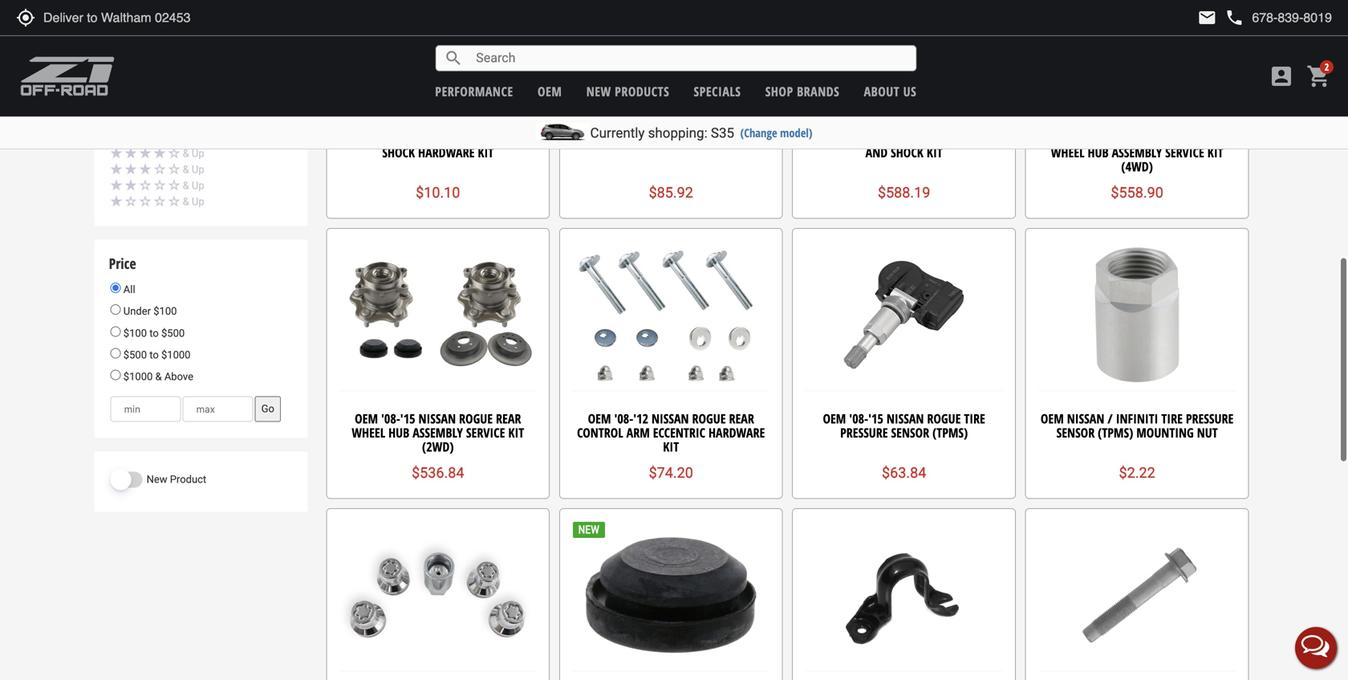 Task type: vqa. For each thing, say whether or not it's contained in the screenshot.
left "$1000"
yes



Task type: locate. For each thing, give the bounding box(es) containing it.
& up for "3 & up" element
[[183, 164, 204, 176]]

0 vertical spatial assembly
[[1112, 144, 1163, 161]]

'15 for nva '08-'15 nissan rogue rear shock
[[615, 129, 630, 147]]

1 horizontal spatial (tpms)
[[1098, 424, 1134, 441]]

shopping_cart link
[[1303, 63, 1333, 89]]

nissan right arm
[[652, 410, 689, 427]]

1 vertical spatial hardware
[[709, 424, 765, 441]]

nva down brands
[[807, 129, 828, 147]]

0 horizontal spatial nva
[[571, 129, 592, 147]]

'12 left and
[[850, 129, 865, 147]]

rear inside the oem '08-'15 nissan rogue rear wheel hub assembly service kit (4wd)
[[1196, 129, 1221, 147]]

1 horizontal spatial assembly
[[1112, 144, 1163, 161]]

tire
[[964, 410, 986, 427], [1162, 410, 1183, 427]]

'15
[[400, 129, 416, 147], [615, 129, 630, 147], [1100, 129, 1115, 147], [400, 410, 416, 427], [869, 410, 884, 427]]

0 horizontal spatial $100
[[123, 327, 147, 339]]

up for the 2 & up "element"
[[192, 180, 204, 192]]

1 horizontal spatial hardware
[[709, 424, 765, 441]]

0 horizontal spatial wheel
[[352, 424, 385, 441]]

0 horizontal spatial tire
[[964, 410, 986, 427]]

1 horizontal spatial hub
[[1088, 144, 1109, 161]]

& inside 1 & up element
[[183, 196, 189, 208]]

0 horizontal spatial sensor
[[892, 424, 930, 441]]

2 (tpms) from the left
[[1098, 424, 1134, 441]]

1 horizontal spatial '12
[[850, 129, 865, 147]]

mail phone
[[1198, 8, 1245, 27]]

'15 inside the oem '08-'15 nissan rogue rear wheel hub assembly service kit (4wd)
[[1100, 129, 1115, 147]]

pressure right infiniti
[[1186, 410, 1234, 427]]

1 vertical spatial '12
[[634, 410, 649, 427]]

kit down performance link
[[478, 144, 494, 161]]

kit right (4wd)
[[1208, 144, 1224, 161]]

pressure up $63.84
[[841, 424, 888, 441]]

product
[[170, 473, 206, 485]]

& inside the 2 & up "element"
[[183, 180, 189, 192]]

search
[[444, 49, 463, 68]]

assembly up $558.90
[[1112, 144, 1163, 161]]

service inside oem '08-'15 nissan rogue rear wheel hub assembly service kit (2wd)
[[466, 424, 505, 441]]

rear for oem '08-'15 nissan rogue rear wheel hub assembly service kit (2wd)
[[496, 410, 521, 427]]

'08- for oem '08-'15 nissan rogue rear shock hardware kit
[[381, 129, 400, 147]]

rear inside oem '08-'12 nissan rogue rear control arm eccentric hardware kit
[[729, 410, 755, 427]]

2 nva from the left
[[807, 129, 828, 147]]

oem for oem '08-'15 nissan rogue rear shock hardware kit
[[355, 129, 378, 147]]

None checkbox
[[110, 13, 124, 26], [110, 33, 124, 47], [110, 13, 124, 26], [110, 33, 124, 47]]

'08- inside oem '08-'12 nissan rogue rear control arm eccentric hardware kit
[[615, 410, 634, 427]]

4 & up element
[[110, 145, 292, 162]]

$500
[[161, 327, 185, 339], [123, 349, 147, 361]]

& up 1 & up element
[[183, 180, 189, 192]]

1 vertical spatial service
[[466, 424, 505, 441]]

oem nissan / infiniti tire pressure sensor (tpms) mounting nut
[[1041, 410, 1234, 441]]

oem '08-'15 nissan rogue rear shock hardware kit
[[355, 129, 521, 161]]

rear
[[496, 129, 521, 147], [710, 129, 736, 147], [1196, 129, 1221, 147], [496, 410, 521, 427], [729, 410, 755, 427]]

1 horizontal spatial tire
[[1162, 410, 1183, 427]]

$1000 down '$500 to $1000'
[[123, 370, 153, 382]]

above
[[164, 370, 194, 382]]

& up
[[183, 147, 204, 159], [183, 164, 204, 176], [183, 180, 204, 192], [183, 196, 204, 208]]

my_location
[[16, 8, 35, 27]]

1 vertical spatial assembly
[[413, 424, 463, 441]]

0 horizontal spatial shock
[[382, 144, 415, 161]]

(tpms)
[[933, 424, 968, 441], [1098, 424, 1134, 441]]

strut
[[972, 129, 1002, 147]]

'08- inside the oem '08-'15 nissan rogue rear wheel hub assembly service kit (4wd)
[[1081, 129, 1100, 147]]

1 horizontal spatial pressure
[[1186, 410, 1234, 427]]

wheel left (2wd)
[[352, 424, 385, 441]]

0 vertical spatial hub
[[1088, 144, 1109, 161]]

wheel inside the oem '08-'15 nissan rogue rear wheel hub assembly service kit (4wd)
[[1051, 144, 1085, 161]]

nissan inside "oem '08-'15 nissan rogue rear shock hardware kit"
[[419, 129, 456, 147]]

nissan up $63.84
[[887, 410, 924, 427]]

nissan right and
[[895, 129, 932, 147]]

kit
[[478, 144, 494, 161], [927, 144, 943, 161], [1208, 144, 1224, 161], [508, 424, 524, 441], [663, 438, 679, 455]]

'12 for and
[[850, 129, 865, 147]]

(4wd)
[[1122, 158, 1154, 175]]

new product
[[147, 473, 206, 485]]

nissan inside oem '08-'15 nissan rogue tire pressure sensor (tpms)
[[887, 410, 924, 427]]

to
[[150, 327, 159, 339], [150, 349, 159, 361]]

shock inside "oem '08-'15 nissan rogue rear shock hardware kit"
[[382, 144, 415, 161]]

Search search field
[[463, 46, 916, 71]]

0 horizontal spatial '12
[[634, 410, 649, 427]]

1 horizontal spatial $1000
[[161, 349, 191, 361]]

2 sensor from the left
[[1057, 424, 1095, 441]]

rear inside "oem '08-'15 nissan rogue rear shock hardware kit"
[[496, 129, 521, 147]]

kit inside oem '08-'12 nissan rogue rear control arm eccentric hardware kit
[[663, 438, 679, 455]]

'12 inside oem '08-'12 nissan rogue rear control arm eccentric hardware kit
[[634, 410, 649, 427]]

1 (tpms) from the left
[[933, 424, 968, 441]]

$100
[[154, 305, 177, 317], [123, 327, 147, 339]]

kit up $74.20
[[663, 438, 679, 455]]

kit for oem '08-'15 nissan rogue rear wheel hub assembly service kit (4wd)
[[1208, 144, 1224, 161]]

shopping_cart
[[1307, 63, 1333, 89]]

up for "3 & up" element
[[192, 164, 204, 176]]

'15 inside oem '08-'15 nissan rogue rear wheel hub assembly service kit (2wd)
[[400, 410, 416, 427]]

& for "3 & up" element
[[183, 164, 189, 176]]

kit inside oem '08-'15 nissan rogue rear wheel hub assembly service kit (2wd)
[[508, 424, 524, 441]]

0 vertical spatial $100
[[154, 305, 177, 317]]

0 vertical spatial $1000
[[161, 349, 191, 361]]

2 horizontal spatial shock
[[891, 144, 924, 161]]

hardware up $10.10
[[418, 144, 475, 161]]

nissan for oem '08-'15 nissan rogue tire pressure sensor (tpms)
[[887, 410, 924, 427]]

s35
[[711, 125, 735, 141]]

oem inside the oem '08-'15 nissan rogue rear wheel hub assembly service kit (4wd)
[[1055, 129, 1078, 147]]

rogue inside "oem '08-'15 nissan rogue rear shock hardware kit"
[[459, 129, 493, 147]]

oem inside "oem '08-'15 nissan rogue rear shock hardware kit"
[[355, 129, 378, 147]]

1 nva from the left
[[571, 129, 592, 147]]

nissan left /
[[1068, 410, 1105, 427]]

& up for 4 & up element
[[183, 147, 204, 159]]

0 horizontal spatial $1000
[[123, 370, 153, 382]]

1 horizontal spatial wheel
[[1051, 144, 1085, 161]]

currently shopping: s35 (change model)
[[591, 125, 813, 141]]

'12 inside nva '08-'12 oem nissan rogue strut and shock kit
[[850, 129, 865, 147]]

service right (2wd)
[[466, 424, 505, 441]]

kit for oem '08-'12 nissan rogue rear control arm eccentric hardware kit
[[663, 438, 679, 455]]

oem for oem '08-'12 nissan rogue rear control arm eccentric hardware kit
[[588, 410, 611, 427]]

1 horizontal spatial service
[[1166, 144, 1205, 161]]

$1000
[[161, 349, 191, 361], [123, 370, 153, 382]]

nissan up (4wd)
[[1118, 129, 1156, 147]]

nissan up $10.10
[[419, 129, 456, 147]]

$100 down under on the left top of the page
[[123, 327, 147, 339]]

1 vertical spatial to
[[150, 349, 159, 361]]

/
[[1108, 410, 1113, 427]]

up inside 1 & up element
[[192, 196, 204, 208]]

$74.20
[[649, 464, 694, 481]]

0 horizontal spatial (tpms)
[[933, 424, 968, 441]]

'15 inside oem '08-'15 nissan rogue tire pressure sensor (tpms)
[[869, 410, 884, 427]]

up up "3 & up" element
[[192, 147, 204, 159]]

0 horizontal spatial assembly
[[413, 424, 463, 441]]

0 horizontal spatial pressure
[[841, 424, 888, 441]]

up down the 2 & up "element"
[[192, 196, 204, 208]]

'08- for nva '08-'12 oem nissan rogue strut and shock kit
[[831, 129, 850, 147]]

shop brands link
[[766, 83, 840, 100]]

2 to from the top
[[150, 349, 159, 361]]

4 up from the top
[[192, 196, 204, 208]]

phone link
[[1225, 8, 1333, 27]]

brands
[[797, 83, 840, 100]]

3 & up from the top
[[183, 180, 204, 192]]

hub for (2wd)
[[389, 424, 410, 441]]

up up the 2 & up "element"
[[192, 164, 204, 176]]

up inside "3 & up" element
[[192, 164, 204, 176]]

None radio
[[110, 283, 121, 293], [110, 304, 121, 315], [110, 326, 121, 337], [110, 348, 121, 358], [110, 370, 121, 380], [110, 283, 121, 293], [110, 304, 121, 315], [110, 326, 121, 337], [110, 348, 121, 358], [110, 370, 121, 380]]

2 up from the top
[[192, 164, 204, 176]]

hub left (2wd)
[[389, 424, 410, 441]]

2 & up from the top
[[183, 164, 204, 176]]

(change
[[741, 125, 778, 140]]

kit inside the oem '08-'15 nissan rogue rear wheel hub assembly service kit (4wd)
[[1208, 144, 1224, 161]]

$500 down $100 to $500
[[123, 349, 147, 361]]

1 & up from the top
[[183, 147, 204, 159]]

rear for oem '08-'15 nissan rogue rear shock hardware kit
[[496, 129, 521, 147]]

tire inside oem '08-'15 nissan rogue tire pressure sensor (tpms)
[[964, 410, 986, 427]]

nva down new
[[571, 129, 592, 147]]

0 vertical spatial wheel
[[1051, 144, 1085, 161]]

nissan inside oem nissan / infiniti tire pressure sensor (tpms) mounting nut
[[1068, 410, 1105, 427]]

4 & up from the top
[[183, 196, 204, 208]]

$500 up '$500 to $1000'
[[161, 327, 185, 339]]

nissan inside oem '08-'15 nissan rogue rear wheel hub assembly service kit (2wd)
[[419, 410, 456, 427]]

1 horizontal spatial shock
[[739, 129, 771, 147]]

up inside the 2 & up "element"
[[192, 180, 204, 192]]

2 tire from the left
[[1162, 410, 1183, 427]]

'08- inside nva '08-'12 oem nissan rogue strut and shock kit
[[831, 129, 850, 147]]

& up for the 2 & up "element"
[[183, 180, 204, 192]]

hardware right eccentric
[[709, 424, 765, 441]]

kit inside nva '08-'12 oem nissan rogue strut and shock kit
[[927, 144, 943, 161]]

shock for oem '08-'15 nissan rogue rear shock hardware kit
[[382, 144, 415, 161]]

shock for nva '08-'15 nissan rogue rear shock
[[739, 129, 771, 147]]

under  $100
[[121, 305, 177, 317]]

service right (4wd)
[[1166, 144, 1205, 161]]

1 sensor from the left
[[892, 424, 930, 441]]

rogue inside oem '08-'15 nissan rogue rear wheel hub assembly service kit (2wd)
[[459, 410, 493, 427]]

nissan for oem '08-'15 nissan rogue rear wheel hub assembly service kit (4wd)
[[1118, 129, 1156, 147]]

hub inside the oem '08-'15 nissan rogue rear wheel hub assembly service kit (4wd)
[[1088, 144, 1109, 161]]

$2.22
[[1120, 464, 1156, 481]]

& up up "3 & up" element
[[183, 147, 204, 159]]

specials link
[[694, 83, 741, 100]]

'08- inside oem '08-'15 nissan rogue tire pressure sensor (tpms)
[[850, 410, 869, 427]]

& up up the 2 & up "element"
[[183, 164, 204, 176]]

nva
[[571, 129, 592, 147], [807, 129, 828, 147]]

nissan inside oem '08-'12 nissan rogue rear control arm eccentric hardware kit
[[652, 410, 689, 427]]

assembly
[[1112, 144, 1163, 161], [413, 424, 463, 441]]

eccentric
[[653, 424, 706, 441]]

wheel left (4wd)
[[1051, 144, 1085, 161]]

1 to from the top
[[150, 327, 159, 339]]

& up down the 2 & up "element"
[[183, 196, 204, 208]]

up inside 4 & up element
[[192, 147, 204, 159]]

shock
[[739, 129, 771, 147], [382, 144, 415, 161], [891, 144, 924, 161]]

nva '08-'12 oem nissan rogue strut and shock kit
[[807, 129, 1002, 161]]

'15 for oem '08-'15 nissan rogue rear wheel hub assembly service kit (4wd)
[[1100, 129, 1115, 147]]

up up 1 & up element
[[192, 180, 204, 192]]

oem inside oem '08-'15 nissan rogue rear wheel hub assembly service kit (2wd)
[[355, 410, 378, 427]]

0 horizontal spatial hardware
[[418, 144, 475, 161]]

sensor left /
[[1057, 424, 1095, 441]]

specials
[[694, 83, 741, 100]]

to up '$500 to $1000'
[[150, 327, 159, 339]]

road
[[228, 12, 252, 24]]

0 horizontal spatial service
[[466, 424, 505, 441]]

1
[[181, 33, 186, 44]]

& up "3 & up" element
[[183, 147, 189, 159]]

'08- for oem '08-'12 nissan rogue rear control arm eccentric hardware kit
[[615, 410, 634, 427]]

rear inside oem '08-'15 nissan rogue rear wheel hub assembly service kit (2wd)
[[496, 410, 521, 427]]

1 up from the top
[[192, 147, 204, 159]]

oem inside oem nissan / infiniti tire pressure sensor (tpms) mounting nut
[[1041, 410, 1064, 427]]

0 vertical spatial '12
[[850, 129, 865, 147]]

hardware inside "oem '08-'15 nissan rogue rear shock hardware kit"
[[418, 144, 475, 161]]

$500 to $1000
[[121, 349, 191, 361]]

us
[[904, 83, 917, 100]]

1 vertical spatial wheel
[[352, 424, 385, 441]]

& up up 1 & up element
[[183, 180, 204, 192]]

1 horizontal spatial $100
[[154, 305, 177, 317]]

to down $100 to $500
[[150, 349, 159, 361]]

3 up from the top
[[192, 180, 204, 192]]

& inside 4 & up element
[[183, 147, 189, 159]]

up for 4 & up element
[[192, 147, 204, 159]]

assembly inside the oem '08-'15 nissan rogue rear wheel hub assembly service kit (4wd)
[[1112, 144, 1163, 161]]

oem '08-'12 nissan rogue rear control arm eccentric hardware kit
[[577, 410, 765, 455]]

$100 up $100 to $500
[[154, 305, 177, 317]]

kit right (2wd)
[[508, 424, 524, 441]]

'08-
[[381, 129, 400, 147], [596, 129, 615, 147], [831, 129, 850, 147], [1081, 129, 1100, 147], [381, 410, 400, 427], [615, 410, 634, 427], [850, 410, 869, 427]]

hardware
[[418, 144, 475, 161], [709, 424, 765, 441]]

& up the 2 & up "element"
[[183, 164, 189, 176]]

rogue
[[459, 129, 493, 147], [674, 129, 707, 147], [935, 129, 969, 147], [1159, 129, 1193, 147], [459, 410, 493, 427], [692, 410, 726, 427], [928, 410, 961, 427]]

nissan down products
[[633, 129, 670, 147]]

rogue inside the oem '08-'15 nissan rogue rear wheel hub assembly service kit (4wd)
[[1159, 129, 1193, 147]]

performance
[[435, 83, 514, 100]]

oem inside oem '08-'12 nissan rogue rear control arm eccentric hardware kit
[[588, 410, 611, 427]]

$1000 up above
[[161, 349, 191, 361]]

z1
[[196, 12, 208, 24]]

wheel inside oem '08-'15 nissan rogue rear wheel hub assembly service kit (2wd)
[[352, 424, 385, 441]]

1 horizontal spatial sensor
[[1057, 424, 1095, 441]]

hub left (4wd)
[[1088, 144, 1109, 161]]

0 vertical spatial to
[[150, 327, 159, 339]]

&
[[183, 147, 189, 159], [183, 164, 189, 176], [183, 180, 189, 192], [183, 196, 189, 208], [155, 370, 162, 382]]

'08- inside oem '08-'15 nissan rogue rear wheel hub assembly service kit (2wd)
[[381, 410, 400, 427]]

assembly up $536.84
[[413, 424, 463, 441]]

'15 inside "oem '08-'15 nissan rogue rear shock hardware kit"
[[400, 129, 416, 147]]

under
[[123, 305, 151, 317]]

nissan inside the oem '08-'15 nissan rogue rear wheel hub assembly service kit (4wd)
[[1118, 129, 1156, 147]]

'08- for nva '08-'15 nissan rogue rear shock
[[596, 129, 615, 147]]

rogue for oem '08-'15 nissan rogue rear shock hardware kit
[[459, 129, 493, 147]]

nissan for oem '08-'15 nissan rogue rear wheel hub assembly service kit (2wd)
[[419, 410, 456, 427]]

oem
[[538, 83, 562, 100], [355, 129, 378, 147], [868, 129, 892, 147], [1055, 129, 1078, 147], [355, 410, 378, 427], [588, 410, 611, 427], [823, 410, 846, 427], [1041, 410, 1064, 427]]

hub
[[1088, 144, 1109, 161], [389, 424, 410, 441]]

nva for nva '08-'15 nissan rogue rear shock
[[571, 129, 592, 147]]

assembly for (4wd)
[[1112, 144, 1163, 161]]

0 vertical spatial $500
[[161, 327, 185, 339]]

currently
[[591, 125, 645, 141]]

hardware inside oem '08-'12 nissan rogue rear control arm eccentric hardware kit
[[709, 424, 765, 441]]

assembly for (2wd)
[[413, 424, 463, 441]]

1 vertical spatial $500
[[123, 349, 147, 361]]

nissan up (2wd)
[[419, 410, 456, 427]]

hub inside oem '08-'15 nissan rogue rear wheel hub assembly service kit (2wd)
[[389, 424, 410, 441]]

nva '08-'15 nissan rogue rear shock
[[571, 129, 771, 147]]

about us
[[864, 83, 917, 100]]

oem inside oem '08-'15 nissan rogue tire pressure sensor (tpms)
[[823, 410, 846, 427]]

1 tire from the left
[[964, 410, 986, 427]]

sensor
[[892, 424, 930, 441], [1057, 424, 1095, 441]]

performance link
[[435, 83, 514, 100]]

0 vertical spatial hardware
[[418, 144, 475, 161]]

1 vertical spatial hub
[[389, 424, 410, 441]]

wheel
[[1051, 144, 1085, 161], [352, 424, 385, 441]]

rogue for oem '08-'15 nissan rogue rear wheel hub assembly service kit (4wd)
[[1159, 129, 1193, 147]]

0 horizontal spatial hub
[[389, 424, 410, 441]]

z1 motorsports logo image
[[20, 56, 115, 96]]

& inside "3 & up" element
[[183, 164, 189, 176]]

& for 1 & up element
[[183, 196, 189, 208]]

& down the 2 & up "element"
[[183, 196, 189, 208]]

oem for oem '08-'15 nissan rogue rear wheel hub assembly service kit (4wd)
[[1055, 129, 1078, 147]]

nissan inside nva '08-'12 oem nissan rogue strut and shock kit
[[895, 129, 932, 147]]

0 vertical spatial service
[[1166, 144, 1205, 161]]

'12 left eccentric
[[634, 410, 649, 427]]

up
[[192, 147, 204, 159], [192, 164, 204, 176], [192, 180, 204, 192], [192, 196, 204, 208]]

1 & up element
[[110, 193, 292, 210]]

sensor up $63.84
[[892, 424, 930, 441]]

'12
[[850, 129, 865, 147], [634, 410, 649, 427]]

new products link
[[587, 83, 670, 100]]

$588.19
[[878, 184, 931, 201]]

rogue inside oem '08-'15 nissan rogue tire pressure sensor (tpms)
[[928, 410, 961, 427]]

service inside the oem '08-'15 nissan rogue rear wheel hub assembly service kit (4wd)
[[1166, 144, 1205, 161]]

kit up $588.19
[[927, 144, 943, 161]]

nissan for oem '08-'15 nissan rogue rear shock hardware kit
[[419, 129, 456, 147]]

$10.10
[[416, 184, 460, 201]]

nva inside nva '08-'12 oem nissan rogue strut and shock kit
[[807, 129, 828, 147]]

1 horizontal spatial nva
[[807, 129, 828, 147]]

& up inside "element"
[[183, 180, 204, 192]]

nut
[[1198, 424, 1218, 441]]

rogue inside oem '08-'12 nissan rogue rear control arm eccentric hardware kit
[[692, 410, 726, 427]]

& for 4 & up element
[[183, 147, 189, 159]]

(2wd)
[[422, 438, 454, 455]]

'08- inside "oem '08-'15 nissan rogue rear shock hardware kit"
[[381, 129, 400, 147]]

assembly inside oem '08-'15 nissan rogue rear wheel hub assembly service kit (2wd)
[[413, 424, 463, 441]]

'08- for oem '08-'15 nissan rogue tire pressure sensor (tpms)
[[850, 410, 869, 427]]



Task type: describe. For each thing, give the bounding box(es) containing it.
(tpms) inside oem '08-'15 nissan rogue tire pressure sensor (tpms)
[[933, 424, 968, 441]]

'15 for oem '08-'15 nissan rogue rear wheel hub assembly service kit (2wd)
[[400, 410, 416, 427]]

off
[[211, 12, 225, 24]]

kit for oem '08-'15 nissan rogue rear wheel hub assembly service kit (2wd)
[[508, 424, 524, 441]]

about
[[864, 83, 900, 100]]

rear for nva '08-'15 nissan rogue rear shock
[[710, 129, 736, 147]]

'08- for oem '08-'15 nissan rogue rear wheel hub assembly service kit (4wd)
[[1081, 129, 1100, 147]]

rear for oem '08-'15 nissan rogue rear wheel hub assembly service kit (4wd)
[[1196, 129, 1221, 147]]

shock inside nva '08-'12 oem nissan rogue strut and shock kit
[[891, 144, 924, 161]]

nissan for oem '08-'12 nissan rogue rear control arm eccentric hardware kit
[[652, 410, 689, 427]]

2 & up element
[[110, 177, 292, 194]]

rear for oem '08-'12 nissan rogue rear control arm eccentric hardware kit
[[729, 410, 755, 427]]

1 vertical spatial $1000
[[123, 370, 153, 382]]

rogue for oem '08-'15 nissan rogue tire pressure sensor (tpms)
[[928, 410, 961, 427]]

go
[[261, 403, 274, 415]]

oem '08-'15 nissan rogue rear wheel hub assembly service kit (2wd)
[[352, 410, 524, 455]]

phone
[[1225, 8, 1245, 27]]

about us link
[[864, 83, 917, 100]]

mounting
[[1137, 424, 1194, 441]]

new
[[147, 473, 167, 485]]

by
[[183, 12, 194, 24]]

to for $100
[[150, 327, 159, 339]]

$63.84
[[882, 464, 927, 481]]

$100 to $500
[[121, 327, 185, 339]]

pressure inside oem nissan / infiniti tire pressure sensor (tpms) mounting nut
[[1186, 410, 1234, 427]]

max number field
[[183, 396, 253, 422]]

& for the 2 & up "element"
[[183, 180, 189, 192]]

shop brands
[[766, 83, 840, 100]]

pressure inside oem '08-'15 nissan rogue tire pressure sensor (tpms)
[[841, 424, 888, 441]]

oem for oem '08-'15 nissan rogue tire pressure sensor (tpms)
[[823, 410, 846, 427]]

wheel for oem '08-'15 nissan rogue rear wheel hub assembly service kit (4wd)
[[1051, 144, 1085, 161]]

$536.84
[[412, 464, 464, 481]]

& left above
[[155, 370, 162, 382]]

& up for 1 & up element
[[183, 196, 204, 208]]

sensor inside oem nissan / infiniti tire pressure sensor (tpms) mounting nut
[[1057, 424, 1095, 441]]

oem '08-'15 nissan rogue rear wheel hub assembly service kit (4wd)
[[1051, 129, 1224, 175]]

oem inside nva '08-'12 oem nissan rogue strut and shock kit
[[868, 129, 892, 147]]

oem for oem nissan / infiniti tire pressure sensor (tpms) mounting nut
[[1041, 410, 1064, 427]]

kit inside "oem '08-'15 nissan rogue rear shock hardware kit"
[[478, 144, 494, 161]]

'15 for oem '08-'15 nissan rogue rear shock hardware kit
[[400, 129, 416, 147]]

0 horizontal spatial $500
[[123, 349, 147, 361]]

(tpms) inside oem nissan / infiniti tire pressure sensor (tpms) mounting nut
[[1098, 424, 1134, 441]]

schrader
[[128, 32, 169, 44]]

1 horizontal spatial $500
[[161, 327, 185, 339]]

assembled by z1 off road
[[128, 12, 252, 24]]

mail link
[[1198, 8, 1217, 27]]

rogue for oem '08-'12 nissan rogue rear control arm eccentric hardware kit
[[692, 410, 726, 427]]

min number field
[[110, 396, 181, 422]]

$85.92
[[649, 184, 694, 201]]

assembled
[[128, 12, 180, 24]]

rogue for oem '08-'15 nissan rogue rear wheel hub assembly service kit (2wd)
[[459, 410, 493, 427]]

1 vertical spatial $100
[[123, 327, 147, 339]]

account_box link
[[1265, 63, 1299, 89]]

oem link
[[538, 83, 562, 100]]

oem for oem '08-'15 nissan rogue rear wheel hub assembly service kit (2wd)
[[355, 410, 378, 427]]

go button
[[255, 396, 281, 422]]

shopping:
[[648, 125, 708, 141]]

mail
[[1198, 8, 1217, 27]]

arm
[[627, 424, 650, 441]]

rogue for nva '08-'15 nissan rogue rear shock
[[674, 129, 707, 147]]

oem for oem link
[[538, 83, 562, 100]]

new products
[[587, 83, 670, 100]]

wheel for oem '08-'15 nissan rogue rear wheel hub assembly service kit (2wd)
[[352, 424, 385, 441]]

3 & up element
[[110, 161, 292, 178]]

sensor inside oem '08-'15 nissan rogue tire pressure sensor (tpms)
[[892, 424, 930, 441]]

service for (2wd)
[[466, 424, 505, 441]]

products
[[615, 83, 670, 100]]

$558.90
[[1111, 184, 1164, 201]]

nva for nva '08-'12 oem nissan rogue strut and shock kit
[[807, 129, 828, 147]]

and
[[866, 144, 888, 161]]

nissan for nva '08-'15 nissan rogue rear shock
[[633, 129, 670, 147]]

'12 for arm
[[634, 410, 649, 427]]

up for 1 & up element
[[192, 196, 204, 208]]

oem '08-'15 nissan rogue tire pressure sensor (tpms)
[[823, 410, 986, 441]]

new
[[587, 83, 612, 100]]

infiniti
[[1117, 410, 1159, 427]]

to for $500
[[150, 349, 159, 361]]

'15 for oem '08-'15 nissan rogue tire pressure sensor (tpms)
[[869, 410, 884, 427]]

tire inside oem nissan / infiniti tire pressure sensor (tpms) mounting nut
[[1162, 410, 1183, 427]]

$1000 & above
[[121, 370, 194, 382]]

ratings
[[109, 120, 150, 139]]

model)
[[781, 125, 813, 140]]

rogue inside nva '08-'12 oem nissan rogue strut and shock kit
[[935, 129, 969, 147]]

price
[[109, 254, 136, 273]]

(change model) link
[[741, 125, 813, 140]]

'08- for oem '08-'15 nissan rogue rear wheel hub assembly service kit (2wd)
[[381, 410, 400, 427]]

shop
[[766, 83, 794, 100]]

control
[[577, 424, 624, 441]]

account_box
[[1269, 63, 1295, 89]]

hub for (4wd)
[[1088, 144, 1109, 161]]

service for (4wd)
[[1166, 144, 1205, 161]]

all
[[121, 284, 135, 296]]



